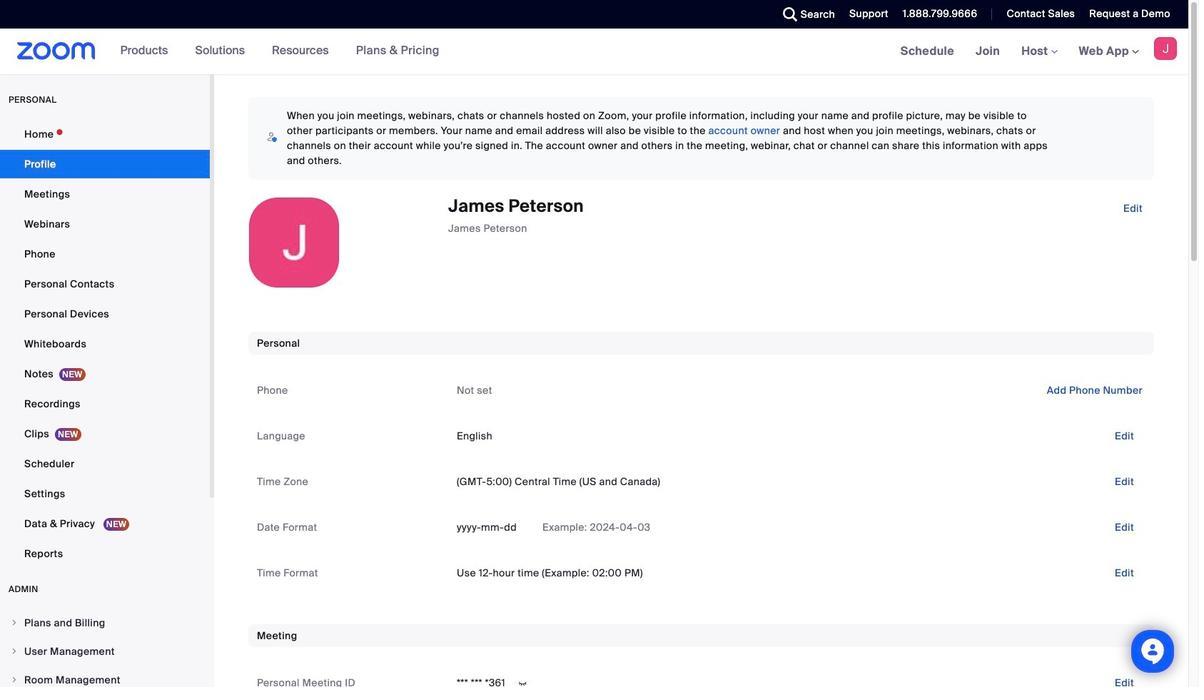 Task type: describe. For each thing, give the bounding box(es) containing it.
show personal meeting id image
[[511, 678, 534, 688]]

right image
[[10, 676, 19, 685]]

product information navigation
[[110, 29, 451, 74]]

2 right image from the top
[[10, 648, 19, 656]]

1 right image from the top
[[10, 619, 19, 628]]

edit user photo image
[[283, 236, 306, 249]]

meetings navigation
[[890, 29, 1189, 75]]



Task type: locate. For each thing, give the bounding box(es) containing it.
admin menu menu
[[0, 610, 210, 688]]

2 menu item from the top
[[0, 638, 210, 666]]

1 vertical spatial right image
[[10, 648, 19, 656]]

0 vertical spatial menu item
[[0, 610, 210, 637]]

2 vertical spatial menu item
[[0, 667, 210, 688]]

1 menu item from the top
[[0, 610, 210, 637]]

personal menu menu
[[0, 120, 210, 570]]

1 vertical spatial menu item
[[0, 638, 210, 666]]

zoom logo image
[[17, 42, 95, 60]]

3 menu item from the top
[[0, 667, 210, 688]]

banner
[[0, 29, 1189, 75]]

right image
[[10, 619, 19, 628], [10, 648, 19, 656]]

0 vertical spatial right image
[[10, 619, 19, 628]]

profile picture image
[[1155, 37, 1178, 60]]

menu item
[[0, 610, 210, 637], [0, 638, 210, 666], [0, 667, 210, 688]]

user photo image
[[249, 198, 339, 288]]



Task type: vqa. For each thing, say whether or not it's contained in the screenshot.
Satisfy OPTION
no



